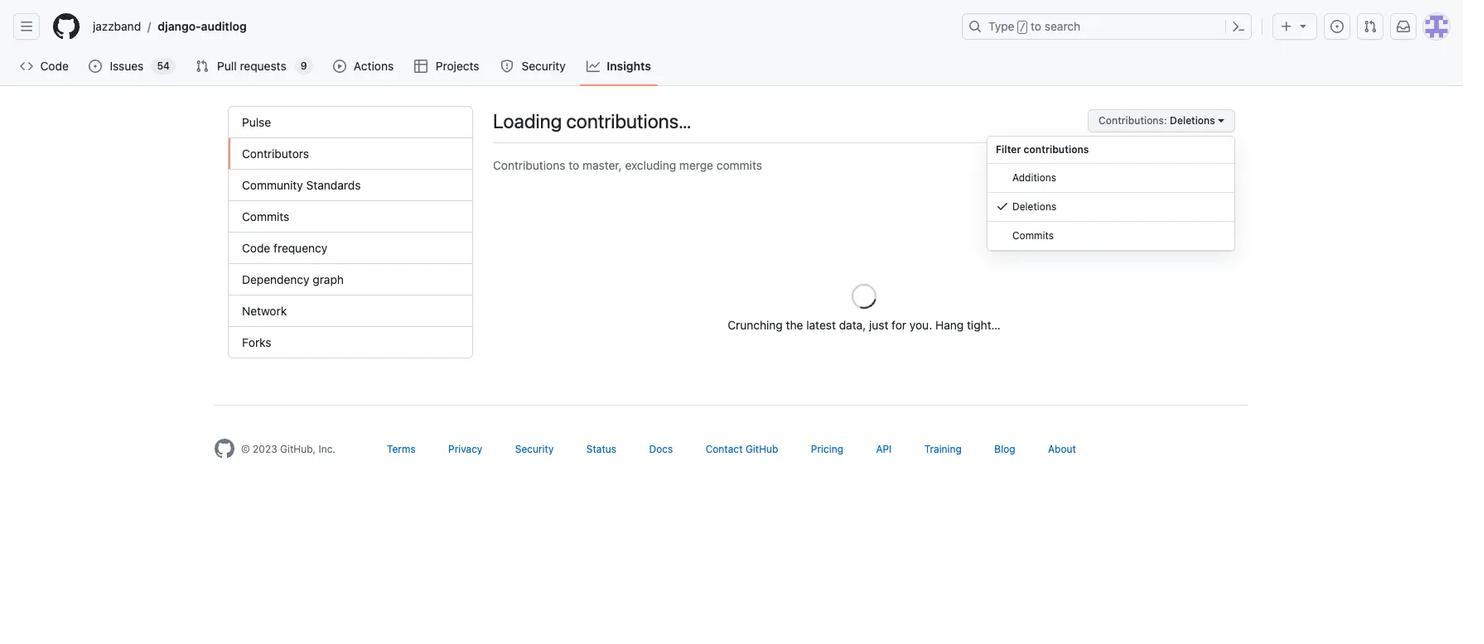 Task type: describe. For each thing, give the bounding box(es) containing it.
docs
[[649, 443, 673, 456]]

1 vertical spatial security
[[515, 443, 554, 456]]

commits inside button
[[1012, 229, 1054, 242]]

contributions
[[493, 158, 565, 172]]

pull
[[217, 59, 237, 73]]

blog
[[994, 443, 1015, 456]]

contributors
[[242, 147, 309, 161]]

forks link
[[229, 327, 472, 358]]

training link
[[924, 443, 962, 456]]

deletions inside button
[[1012, 200, 1056, 213]]

54
[[157, 60, 170, 72]]

terms
[[387, 443, 416, 456]]

© 2023 github, inc.
[[241, 443, 335, 456]]

about
[[1048, 443, 1076, 456]]

homepage image
[[215, 439, 234, 459]]

deletions button
[[988, 193, 1234, 222]]

master,
[[582, 158, 622, 172]]

deletions button
[[1088, 109, 1235, 133]]

community
[[242, 178, 303, 192]]

dependency graph
[[242, 273, 344, 287]]

merge
[[679, 158, 713, 172]]

commits
[[716, 158, 762, 172]]

api
[[876, 443, 892, 456]]

code for code
[[40, 59, 69, 73]]

additions
[[1012, 171, 1056, 184]]

excluding
[[625, 158, 676, 172]]

jazzband
[[93, 19, 141, 33]]

pricing
[[811, 443, 843, 456]]

just
[[869, 318, 888, 332]]

type / to search
[[988, 19, 1080, 33]]

terms link
[[387, 443, 416, 456]]

tight…
[[967, 318, 1001, 332]]

triangle down image
[[1297, 19, 1310, 32]]

api link
[[876, 443, 892, 456]]

©
[[241, 443, 250, 456]]

issues
[[110, 59, 144, 73]]

table image
[[415, 60, 428, 73]]

code image
[[20, 60, 33, 73]]

security inside security link
[[522, 59, 566, 73]]

forks
[[242, 336, 271, 350]]

dependency
[[242, 273, 310, 287]]

1 horizontal spatial to
[[1031, 19, 1041, 33]]

for
[[892, 318, 906, 332]]

contact github link
[[706, 443, 778, 456]]

inc.
[[318, 443, 335, 456]]

issue opened image
[[1330, 20, 1344, 33]]

django-
[[158, 19, 201, 33]]

/ for jazzband
[[148, 19, 151, 34]]

dependency graph link
[[229, 264, 472, 296]]

latest
[[806, 318, 836, 332]]

insights
[[607, 59, 651, 73]]

1 vertical spatial security link
[[515, 443, 554, 456]]

0 vertical spatial security link
[[494, 54, 573, 79]]

training
[[924, 443, 962, 456]]

list containing jazzband
[[86, 13, 952, 40]]

actions link
[[326, 54, 401, 79]]

network link
[[229, 296, 472, 327]]

privacy link
[[448, 443, 482, 456]]

contact
[[706, 443, 743, 456]]

pulse
[[242, 115, 271, 129]]

privacy
[[448, 443, 482, 456]]

commits link
[[229, 201, 472, 233]]

play image
[[333, 60, 346, 73]]



Task type: locate. For each thing, give the bounding box(es) containing it.
/
[[148, 19, 151, 34], [1020, 22, 1026, 33]]

commits
[[242, 210, 289, 224], [1012, 229, 1054, 242]]

loading
[[493, 109, 562, 133]]

code frequency
[[242, 241, 327, 255]]

deletions inside popup button
[[1170, 114, 1215, 127]]

pull requests
[[217, 59, 286, 73]]

code up dependency
[[242, 241, 270, 255]]

1 vertical spatial commits
[[1012, 229, 1054, 242]]

code
[[40, 59, 69, 73], [242, 241, 270, 255]]

0 horizontal spatial /
[[148, 19, 151, 34]]

filter
[[996, 143, 1021, 156]]

hang
[[935, 318, 964, 332]]

deletions
[[1170, 114, 1215, 127], [1012, 200, 1056, 213]]

homepage image
[[53, 13, 80, 40]]

code frequency link
[[229, 233, 472, 264]]

network
[[242, 304, 287, 318]]

git pull request image
[[196, 60, 209, 73]]

code inside code frequency link
[[242, 241, 270, 255]]

code for code frequency
[[242, 241, 270, 255]]

github,
[[280, 443, 316, 456]]

0 vertical spatial deletions
[[1170, 114, 1215, 127]]

crunching the latest data, just for you. hang tight…
[[728, 318, 1001, 332]]

community standards
[[242, 178, 361, 192]]

security link up loading
[[494, 54, 573, 79]]

1 horizontal spatial code
[[242, 241, 270, 255]]

jazzband link
[[86, 13, 148, 40]]

0 horizontal spatial to
[[569, 158, 579, 172]]

pricing link
[[811, 443, 843, 456]]

1 horizontal spatial /
[[1020, 22, 1026, 33]]

contributions…
[[566, 109, 691, 133]]

crunching
[[728, 318, 783, 332]]

auditlog
[[201, 19, 247, 33]]

standards
[[306, 178, 361, 192]]

data,
[[839, 318, 866, 332]]

insights element
[[228, 106, 473, 359]]

contact github
[[706, 443, 778, 456]]

menu
[[987, 136, 1235, 252]]

1 horizontal spatial commits
[[1012, 229, 1054, 242]]

contributions
[[1024, 143, 1089, 156]]

status link
[[586, 443, 616, 456]]

1 vertical spatial deletions
[[1012, 200, 1056, 213]]

0 horizontal spatial commits
[[242, 210, 289, 224]]

shield image
[[500, 60, 514, 73]]

contributions to master, excluding merge commits
[[493, 158, 762, 172]]

contributors link
[[229, 138, 472, 170]]

code inside code link
[[40, 59, 69, 73]]

security link left status
[[515, 443, 554, 456]]

security
[[522, 59, 566, 73], [515, 443, 554, 456]]

status
[[586, 443, 616, 456]]

command palette image
[[1232, 20, 1245, 33]]

0 vertical spatial commits
[[242, 210, 289, 224]]

0 vertical spatial to
[[1031, 19, 1041, 33]]

blog link
[[994, 443, 1015, 456]]

git pull request image
[[1364, 20, 1377, 33]]

type
[[988, 19, 1014, 33]]

code right code image
[[40, 59, 69, 73]]

the
[[786, 318, 803, 332]]

code link
[[13, 54, 76, 79]]

to left search
[[1031, 19, 1041, 33]]

1 horizontal spatial deletions
[[1170, 114, 1215, 127]]

commits button
[[988, 222, 1234, 251]]

security right the shield icon
[[522, 59, 566, 73]]

community standards link
[[229, 170, 472, 201]]

commits inside insights element
[[242, 210, 289, 224]]

you.
[[910, 318, 932, 332]]

menu containing filter contributions
[[987, 136, 1235, 252]]

/ left django-
[[148, 19, 151, 34]]

2023
[[253, 443, 277, 456]]

0 horizontal spatial code
[[40, 59, 69, 73]]

pulse link
[[229, 107, 472, 138]]

1 vertical spatial to
[[569, 158, 579, 172]]

list
[[86, 13, 952, 40]]

/ inside jazzband / django-auditlog
[[148, 19, 151, 34]]

about link
[[1048, 443, 1076, 456]]

requests
[[240, 59, 286, 73]]

github
[[746, 443, 778, 456]]

/ for type
[[1020, 22, 1026, 33]]

search
[[1045, 19, 1080, 33]]

actions
[[354, 59, 394, 73]]

to
[[1031, 19, 1041, 33], [569, 158, 579, 172]]

1 vertical spatial code
[[242, 241, 270, 255]]

django-auditlog link
[[151, 13, 253, 40]]

0 vertical spatial security
[[522, 59, 566, 73]]

0 horizontal spatial deletions
[[1012, 200, 1056, 213]]

commits down community
[[242, 210, 289, 224]]

/ inside type / to search
[[1020, 22, 1026, 33]]

insights link
[[580, 54, 658, 79]]

security left status
[[515, 443, 554, 456]]

9
[[301, 60, 307, 72]]

security link
[[494, 54, 573, 79], [515, 443, 554, 456]]

graph image
[[587, 60, 600, 73]]

projects
[[436, 59, 479, 73]]

projects link
[[408, 54, 487, 79]]

jazzband / django-auditlog
[[93, 19, 247, 34]]

frequency
[[273, 241, 327, 255]]

graph
[[313, 273, 344, 287]]

issue opened image
[[89, 60, 102, 73]]

/ right type
[[1020, 22, 1026, 33]]

filter contributions
[[996, 143, 1089, 156]]

plus image
[[1280, 20, 1293, 33]]

to left master,
[[569, 158, 579, 172]]

0 vertical spatial code
[[40, 59, 69, 73]]

docs link
[[649, 443, 673, 456]]

additions button
[[988, 164, 1234, 193]]

check image
[[996, 200, 1009, 213]]

notifications image
[[1397, 20, 1410, 33]]

commits down additions
[[1012, 229, 1054, 242]]

loading contributions…
[[493, 109, 691, 133]]



Task type: vqa. For each thing, say whether or not it's contained in the screenshot.
bottommost security
yes



